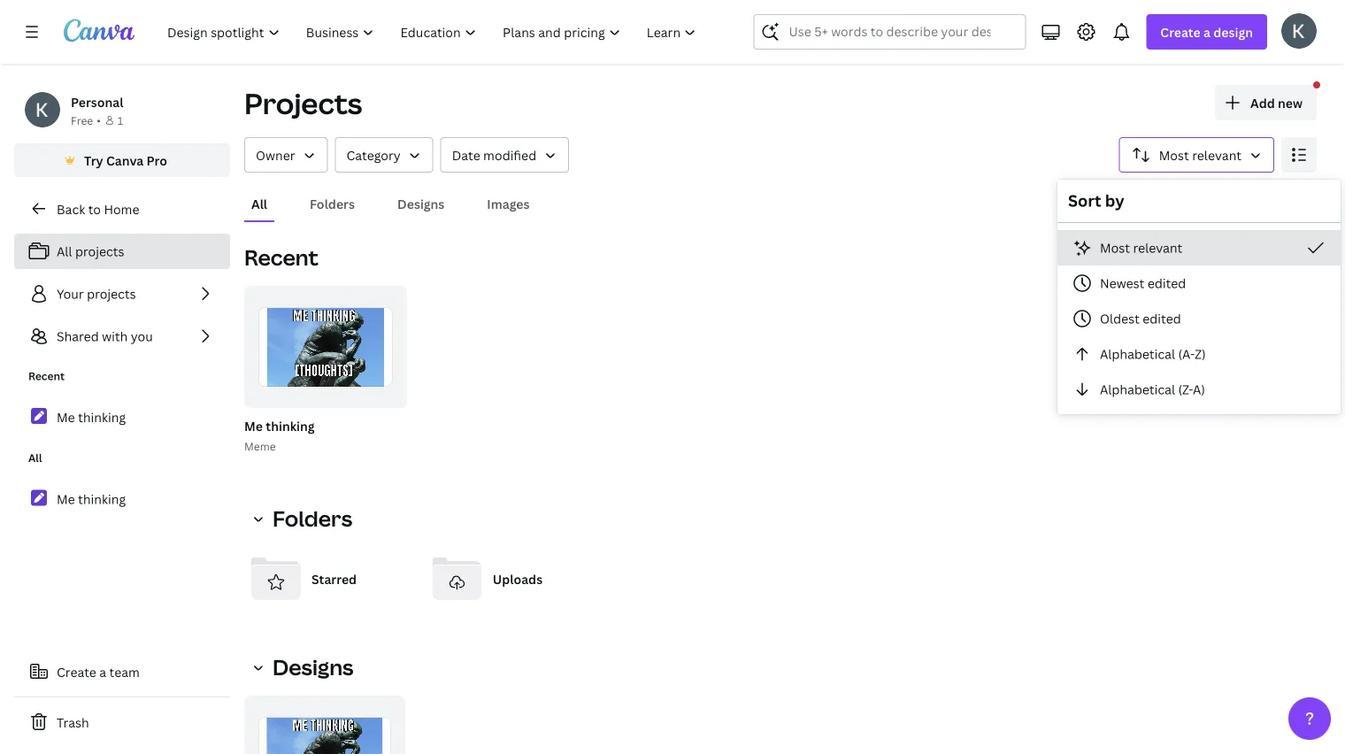 Task type: locate. For each thing, give the bounding box(es) containing it.
create
[[1161, 23, 1201, 40], [57, 663, 96, 680]]

edited up oldest edited
[[1148, 275, 1186, 292]]

sort
[[1068, 190, 1102, 212]]

1 vertical spatial edited
[[1143, 310, 1182, 327]]

newest edited
[[1100, 275, 1186, 292]]

recent
[[244, 243, 319, 272], [28, 369, 65, 383]]

all
[[251, 195, 267, 212], [57, 243, 72, 260], [28, 451, 42, 465]]

Category button
[[335, 137, 433, 173]]

thinking
[[78, 409, 126, 426], [266, 417, 315, 434], [78, 491, 126, 507]]

folders inside button
[[310, 195, 355, 212]]

folders down category at the top left
[[310, 195, 355, 212]]

sort by list box
[[1058, 230, 1341, 407]]

a left team at the left
[[99, 663, 106, 680]]

create for create a design
[[1161, 23, 1201, 40]]

oldest edited
[[1100, 310, 1182, 327]]

newest edited button
[[1058, 266, 1341, 301]]

0 horizontal spatial a
[[99, 663, 106, 680]]

2 me thinking link from the top
[[14, 480, 230, 518]]

1 vertical spatial me thinking link
[[14, 480, 230, 518]]

0 vertical spatial create
[[1161, 23, 1201, 40]]

1 horizontal spatial all
[[57, 243, 72, 260]]

thinking inside me thinking meme
[[266, 417, 315, 434]]

uploads link
[[426, 547, 593, 611]]

to
[[88, 201, 101, 217]]

relevant down add new dropdown button
[[1193, 147, 1242, 163]]

alphabetical (a-z) option
[[1058, 336, 1341, 372]]

home
[[104, 201, 139, 217]]

canva
[[106, 152, 144, 169]]

alphabetical inside 'button'
[[1100, 346, 1176, 363]]

1 vertical spatial a
[[99, 663, 106, 680]]

recent down all "button"
[[244, 243, 319, 272]]

designs
[[398, 195, 445, 212], [273, 653, 354, 682]]

0 vertical spatial recent
[[244, 243, 319, 272]]

1 horizontal spatial create
[[1161, 23, 1201, 40]]

Search search field
[[789, 15, 991, 49]]

1 horizontal spatial most
[[1159, 147, 1190, 163]]

0 vertical spatial alphabetical
[[1100, 346, 1176, 363]]

most inside sort by button
[[1159, 147, 1190, 163]]

edited up alphabetical (a-z)
[[1143, 310, 1182, 327]]

projects down back to home
[[75, 243, 124, 260]]

a inside dropdown button
[[1204, 23, 1211, 40]]

0 vertical spatial most
[[1159, 147, 1190, 163]]

a inside button
[[99, 663, 106, 680]]

starred link
[[244, 547, 411, 611]]

pro
[[147, 152, 167, 169]]

all inside list
[[57, 243, 72, 260]]

0 horizontal spatial most
[[1100, 239, 1130, 256]]

oldest edited option
[[1058, 301, 1341, 336]]

oldest edited button
[[1058, 301, 1341, 336]]

list containing all projects
[[14, 234, 230, 354]]

create inside create a team button
[[57, 663, 96, 680]]

create a design
[[1161, 23, 1254, 40]]

1 vertical spatial designs
[[273, 653, 354, 682]]

1 vertical spatial relevant
[[1134, 239, 1183, 256]]

kendall parks image
[[1282, 13, 1317, 48]]

with
[[102, 328, 128, 345]]

0 vertical spatial folders
[[310, 195, 355, 212]]

me thinking
[[57, 409, 126, 426], [57, 491, 126, 507]]

add new button
[[1215, 85, 1317, 120]]

most relevant
[[1159, 147, 1242, 163], [1100, 239, 1183, 256]]

2 me thinking from the top
[[57, 491, 126, 507]]

a left design
[[1204, 23, 1211, 40]]

0 vertical spatial relevant
[[1193, 147, 1242, 163]]

2 alphabetical from the top
[[1100, 381, 1176, 398]]

list
[[14, 234, 230, 354]]

•
[[97, 113, 101, 127]]

your projects link
[[14, 276, 230, 312]]

alphabetical
[[1100, 346, 1176, 363], [1100, 381, 1176, 398]]

folders button
[[303, 187, 362, 220]]

z)
[[1195, 346, 1206, 363]]

sort by
[[1068, 190, 1125, 212]]

images button
[[480, 187, 537, 220]]

Owner button
[[244, 137, 328, 173]]

alphabetical down oldest edited
[[1100, 346, 1176, 363]]

all for all projects
[[57, 243, 72, 260]]

projects for all projects
[[75, 243, 124, 260]]

projects
[[75, 243, 124, 260], [87, 285, 136, 302]]

1 horizontal spatial relevant
[[1193, 147, 1242, 163]]

all inside "button"
[[251, 195, 267, 212]]

shared with you
[[57, 328, 153, 345]]

me thinking link
[[14, 398, 230, 436], [14, 480, 230, 518]]

0 horizontal spatial relevant
[[1134, 239, 1183, 256]]

None search field
[[754, 14, 1026, 50]]

1 horizontal spatial recent
[[244, 243, 319, 272]]

relevant inside sort by button
[[1193, 147, 1242, 163]]

designs button
[[390, 187, 452, 220]]

2 horizontal spatial all
[[251, 195, 267, 212]]

1 vertical spatial projects
[[87, 285, 136, 302]]

recent down shared
[[28, 369, 65, 383]]

0 vertical spatial most relevant
[[1159, 147, 1242, 163]]

0 vertical spatial a
[[1204, 23, 1211, 40]]

free •
[[71, 113, 101, 127]]

1 vertical spatial all
[[57, 243, 72, 260]]

date
[[452, 147, 480, 163]]

back to home link
[[14, 191, 230, 227]]

1 vertical spatial most
[[1100, 239, 1130, 256]]

me for first me thinking link
[[57, 409, 75, 426]]

0 vertical spatial me thinking
[[57, 409, 126, 426]]

most relevant down add new dropdown button
[[1159, 147, 1242, 163]]

relevant up newest edited
[[1134, 239, 1183, 256]]

try canva pro
[[84, 152, 167, 169]]

category
[[347, 147, 401, 163]]

back
[[57, 201, 85, 217]]

0 vertical spatial designs
[[398, 195, 445, 212]]

most relevant up newest edited
[[1100, 239, 1183, 256]]

alphabetical for alphabetical (z-a)
[[1100, 381, 1176, 398]]

images
[[487, 195, 530, 212]]

(z-
[[1179, 381, 1193, 398]]

relevant
[[1193, 147, 1242, 163], [1134, 239, 1183, 256]]

a for design
[[1204, 23, 1211, 40]]

1 vertical spatial me thinking
[[57, 491, 126, 507]]

create a team button
[[14, 654, 230, 690]]

0 horizontal spatial recent
[[28, 369, 65, 383]]

1 vertical spatial most relevant
[[1100, 239, 1183, 256]]

create left team at the left
[[57, 663, 96, 680]]

alphabetical down alphabetical (a-z)
[[1100, 381, 1176, 398]]

0 horizontal spatial create
[[57, 663, 96, 680]]

new
[[1278, 94, 1303, 111]]

1 vertical spatial create
[[57, 663, 96, 680]]

meme
[[244, 439, 276, 453]]

0 vertical spatial me thinking link
[[14, 398, 230, 436]]

try canva pro button
[[14, 143, 230, 177]]

alphabetical (z-a)
[[1100, 381, 1206, 398]]

create inside create a design dropdown button
[[1161, 23, 1201, 40]]

0 vertical spatial all
[[251, 195, 267, 212]]

all for all "button"
[[251, 195, 267, 212]]

1 horizontal spatial designs
[[398, 195, 445, 212]]

me for second me thinking link from the top
[[57, 491, 75, 507]]

edited
[[1148, 275, 1186, 292], [1143, 310, 1182, 327]]

design
[[1214, 23, 1254, 40]]

1 alphabetical from the top
[[1100, 346, 1176, 363]]

free
[[71, 113, 93, 127]]

1 vertical spatial alphabetical
[[1100, 381, 1176, 398]]

1 vertical spatial folders
[[273, 504, 352, 533]]

a
[[1204, 23, 1211, 40], [99, 663, 106, 680]]

folders up starred link
[[273, 504, 352, 533]]

most relevant inside sort by button
[[1159, 147, 1242, 163]]

alphabetical inside button
[[1100, 381, 1176, 398]]

designs button
[[244, 650, 364, 685]]

edited inside "button"
[[1148, 275, 1186, 292]]

1 me thinking from the top
[[57, 409, 126, 426]]

create left design
[[1161, 23, 1201, 40]]

alphabetical (a-z) button
[[1058, 336, 1341, 372]]

projects right the your
[[87, 285, 136, 302]]

me
[[57, 409, 75, 426], [244, 417, 263, 434], [57, 491, 75, 507]]

designs inside button
[[398, 195, 445, 212]]

2 vertical spatial all
[[28, 451, 42, 465]]

modified
[[483, 147, 537, 163]]

1 me thinking link from the top
[[14, 398, 230, 436]]

folders
[[310, 195, 355, 212], [273, 504, 352, 533]]

0 vertical spatial edited
[[1148, 275, 1186, 292]]

0 vertical spatial projects
[[75, 243, 124, 260]]

uploads
[[493, 571, 543, 587]]

most
[[1159, 147, 1190, 163], [1100, 239, 1130, 256]]

0 horizontal spatial designs
[[273, 653, 354, 682]]

1 horizontal spatial a
[[1204, 23, 1211, 40]]

edited inside button
[[1143, 310, 1182, 327]]

alphabetical (z-a) button
[[1058, 372, 1341, 407]]



Task type: vqa. For each thing, say whether or not it's contained in the screenshot.
Category
yes



Task type: describe. For each thing, give the bounding box(es) containing it.
all projects link
[[14, 234, 230, 269]]

trash
[[57, 714, 89, 731]]

starred
[[312, 571, 357, 587]]

projects for your projects
[[87, 285, 136, 302]]

newest edited option
[[1058, 266, 1341, 301]]

create a design button
[[1147, 14, 1268, 50]]

team
[[109, 663, 140, 680]]

0 horizontal spatial all
[[28, 451, 42, 465]]

most relevant button
[[1058, 230, 1341, 266]]

Date modified button
[[441, 137, 569, 173]]

folders inside dropdown button
[[273, 504, 352, 533]]

date modified
[[452, 147, 537, 163]]

Sort by button
[[1120, 137, 1275, 173]]

most inside button
[[1100, 239, 1130, 256]]

me inside me thinking meme
[[244, 417, 263, 434]]

all button
[[244, 187, 274, 220]]

your
[[57, 285, 84, 302]]

create for create a team
[[57, 663, 96, 680]]

(a-
[[1179, 346, 1195, 363]]

edited for newest edited
[[1148, 275, 1186, 292]]

owner
[[256, 147, 295, 163]]

folders button
[[244, 501, 363, 536]]

1 vertical spatial recent
[[28, 369, 65, 383]]

most relevant option
[[1058, 230, 1341, 266]]

create a team
[[57, 663, 140, 680]]

shared with you link
[[14, 319, 230, 354]]

add new
[[1251, 94, 1303, 111]]

a)
[[1193, 381, 1206, 398]]

you
[[131, 328, 153, 345]]

all projects
[[57, 243, 124, 260]]

designs inside dropdown button
[[273, 653, 354, 682]]

1
[[118, 113, 123, 127]]

alphabetical (a-z)
[[1100, 346, 1206, 363]]

edited for oldest edited
[[1143, 310, 1182, 327]]

oldest
[[1100, 310, 1140, 327]]

most relevant inside button
[[1100, 239, 1183, 256]]

alphabetical (z-a) option
[[1058, 372, 1341, 407]]

top level navigation element
[[156, 14, 711, 50]]

projects
[[244, 84, 362, 123]]

me thinking button
[[244, 415, 315, 437]]

personal
[[71, 93, 123, 110]]

trash link
[[14, 705, 230, 740]]

add
[[1251, 94, 1275, 111]]

try
[[84, 152, 103, 169]]

your projects
[[57, 285, 136, 302]]

alphabetical for alphabetical (a-z)
[[1100, 346, 1176, 363]]

shared
[[57, 328, 99, 345]]

by
[[1106, 190, 1125, 212]]

newest
[[1100, 275, 1145, 292]]

a for team
[[99, 663, 106, 680]]

back to home
[[57, 201, 139, 217]]

me thinking meme
[[244, 417, 315, 453]]

relevant inside most relevant button
[[1134, 239, 1183, 256]]



